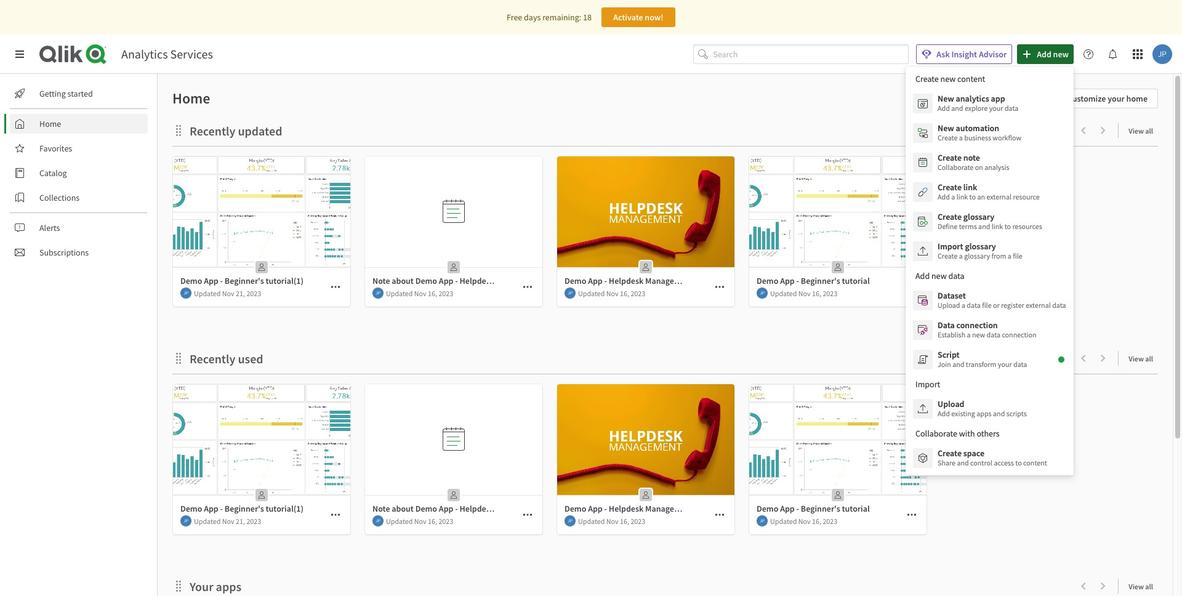 Task type: describe. For each thing, give the bounding box(es) containing it.
used
[[238, 351, 263, 367]]

recently for recently updated
[[190, 123, 236, 139]]

tutorial for updated
[[842, 275, 870, 286]]

analytics
[[956, 93, 990, 104]]

a inside the dataset upload a data file or register external data
[[962, 301, 966, 310]]

add new button
[[1018, 44, 1074, 64]]

getting started
[[39, 88, 93, 99]]

21, for updated
[[236, 289, 245, 298]]

data inside the new analytics app add and explore your data
[[1005, 103, 1019, 113]]

collections
[[39, 192, 80, 203]]

define
[[938, 222, 958, 231]]

dataset
[[938, 290, 966, 301]]

create glossary define terms and link to resources
[[938, 211, 1043, 231]]

view for recently used
[[1129, 354, 1144, 363]]

control
[[971, 458, 993, 468]]

create link menu item
[[906, 177, 1074, 207]]

a for glossary
[[960, 251, 963, 261]]

demo app - beginner's tutorial(1) for used
[[180, 503, 304, 514]]

view for recently updated
[[1129, 126, 1144, 136]]

add inside the new analytics app add and explore your data
[[938, 103, 950, 113]]

to inside 'create link add a link to an external resource'
[[970, 192, 976, 201]]

upload add existing apps and scripts
[[938, 399, 1027, 418]]

menu containing new analytics app
[[906, 67, 1074, 476]]

to for glossary
[[1005, 222, 1012, 231]]

add inside upload add existing apps and scripts
[[938, 409, 950, 418]]

new analytics app add and explore your data
[[938, 93, 1019, 113]]

subscriptions link
[[10, 243, 148, 262]]

data right register
[[1053, 301, 1067, 310]]

explore
[[965, 103, 988, 113]]

existing
[[952, 409, 976, 418]]

analytics services element
[[121, 46, 213, 62]]

remaining:
[[543, 12, 582, 23]]

updated nov 21, 2023 for updated
[[194, 289, 261, 298]]

alerts
[[39, 222, 60, 233]]

view all for your apps
[[1129, 582, 1154, 591]]

services
[[170, 46, 213, 62]]

scripts
[[1007, 409, 1027, 418]]

new inside data connection establish a new data connection
[[973, 330, 986, 339]]

getting
[[39, 88, 66, 99]]

close sidebar menu image
[[15, 49, 25, 59]]

catalog link
[[10, 163, 148, 183]]

automation
[[956, 123, 1000, 134]]

your inside script join and transform your data
[[998, 360, 1012, 369]]

home
[[1127, 93, 1148, 104]]

ask insight advisor button
[[917, 44, 1013, 64]]

your apps
[[190, 579, 242, 594]]

import glossary menu item
[[906, 237, 1074, 266]]

file inside import glossary create a glossary from a file
[[1013, 251, 1023, 261]]

and inside create space share and control access to content
[[958, 458, 969, 468]]

add new
[[1037, 49, 1069, 60]]

glossary for create glossary
[[964, 211, 995, 222]]

management for used
[[646, 503, 694, 514]]

create glossary menu item
[[906, 207, 1074, 237]]

access
[[994, 458, 1015, 468]]

new for new automation
[[938, 123, 955, 134]]

data connection establish a new data connection
[[938, 320, 1037, 339]]

searchbar element
[[694, 44, 909, 64]]

home main content
[[153, 74, 1183, 596]]

new automation menu item
[[906, 118, 1074, 148]]

demo app - beginner's tutorial for recently used
[[757, 503, 870, 514]]

file inside the dataset upload a data file or register external data
[[983, 301, 992, 310]]

note
[[964, 152, 981, 163]]

recently used link
[[190, 351, 268, 367]]

add inside 'create link add a link to an external resource'
[[938, 192, 950, 201]]

your inside button
[[1108, 93, 1125, 104]]

glossary for import glossary
[[966, 241, 997, 252]]

james peterson image for demo app - helpdesk management
[[565, 516, 576, 527]]

dataset menu item
[[906, 286, 1074, 315]]

script menu item
[[906, 345, 1074, 375]]

create for create space
[[938, 448, 962, 459]]

data inside data connection establish a new data connection
[[987, 330, 1001, 339]]

glossary left from in the top right of the page
[[965, 251, 991, 261]]

move collection image
[[172, 124, 185, 136]]

alerts link
[[10, 218, 148, 238]]

business
[[965, 133, 992, 142]]

days
[[524, 12, 541, 23]]

upload inside the dataset upload a data file or register external data
[[938, 301, 961, 310]]

collaborate
[[938, 163, 974, 172]]

now!
[[645, 12, 664, 23]]

favorites
[[39, 143, 72, 154]]

join
[[938, 360, 952, 369]]

on
[[976, 163, 984, 172]]

terms
[[960, 222, 977, 231]]

create for create link
[[938, 182, 962, 193]]

recently used
[[190, 351, 263, 367]]

create note menu item
[[906, 148, 1074, 177]]

view all for recently updated
[[1129, 126, 1154, 136]]

resources
[[1013, 222, 1043, 231]]

analysis
[[985, 163, 1010, 172]]

create note collaborate on analysis
[[938, 152, 1010, 172]]

import
[[938, 241, 964, 252]]

new inside dropdown button
[[1054, 49, 1069, 60]]

home link
[[10, 114, 148, 134]]

home inside main content
[[172, 89, 210, 108]]

from
[[992, 251, 1007, 261]]

your apps link
[[190, 579, 246, 594]]

new for new analytics app
[[938, 93, 955, 104]]

apps inside home main content
[[216, 579, 242, 594]]

a for automation
[[960, 133, 963, 142]]

recently updated
[[190, 123, 282, 139]]

updated nov 21, 2023 for used
[[194, 517, 261, 526]]

resource
[[1014, 192, 1040, 201]]

link left an
[[957, 192, 968, 201]]

updated
[[238, 123, 282, 139]]

or
[[994, 301, 1000, 310]]

add inside dropdown button
[[1037, 49, 1052, 60]]

and inside script join and transform your data
[[953, 360, 965, 369]]

content
[[1024, 458, 1048, 468]]

create link add a link to an external resource
[[938, 182, 1040, 201]]



Task type: vqa. For each thing, say whether or not it's contained in the screenshot.
the to to the bottom
yes



Task type: locate. For each thing, give the bounding box(es) containing it.
0 horizontal spatial james peterson image
[[373, 516, 384, 527]]

transform
[[966, 360, 997, 369]]

1 all from the top
[[1146, 126, 1154, 136]]

add up define
[[938, 192, 950, 201]]

2 all from the top
[[1146, 354, 1154, 363]]

1 upload from the top
[[938, 301, 961, 310]]

1 management from the top
[[646, 275, 694, 286]]

1 horizontal spatial apps
[[977, 409, 992, 418]]

tutorial(1)
[[266, 275, 304, 286], [266, 503, 304, 514]]

create inside 'create link add a link to an external resource'
[[938, 182, 962, 193]]

view for your apps
[[1129, 582, 1144, 591]]

helpdesk
[[609, 275, 644, 286], [609, 503, 644, 514]]

ask
[[937, 49, 950, 60]]

1 21, from the top
[[236, 289, 245, 298]]

a right from in the top right of the page
[[1008, 251, 1012, 261]]

external inside the dataset upload a data file or register external data
[[1026, 301, 1051, 310]]

create space menu item
[[906, 444, 1074, 473]]

3 view all link from the top
[[1129, 578, 1159, 594]]

view all link for recently updated
[[1129, 123, 1159, 138]]

21,
[[236, 289, 245, 298], [236, 517, 245, 526]]

analytics services
[[121, 46, 213, 62]]

import glossary create a glossary from a file
[[938, 241, 1023, 261]]

a inside new automation create a business workflow
[[960, 133, 963, 142]]

18
[[583, 12, 592, 23]]

1 vertical spatial demo app - beginner's tutorial(1)
[[180, 503, 304, 514]]

tutorial(1) for used
[[266, 503, 304, 514]]

1 vertical spatial apps
[[216, 579, 242, 594]]

1 helpdesk from the top
[[609, 275, 644, 286]]

all for recently updated
[[1146, 126, 1154, 136]]

external inside 'create link add a link to an external resource'
[[987, 192, 1012, 201]]

script
[[938, 349, 960, 360]]

an
[[978, 192, 986, 201]]

0 vertical spatial tutorial(1)
[[266, 275, 304, 286]]

1 tutorial from the top
[[842, 275, 870, 286]]

0 vertical spatial external
[[987, 192, 1012, 201]]

1 tutorial(1) from the top
[[266, 275, 304, 286]]

glossary down an
[[964, 211, 995, 222]]

your inside the new analytics app add and explore your data
[[990, 103, 1004, 113]]

1 view all link from the top
[[1129, 123, 1159, 138]]

to left resources
[[1005, 222, 1012, 231]]

0 horizontal spatial new
[[973, 330, 986, 339]]

2 view all link from the top
[[1129, 351, 1159, 366]]

app
[[204, 275, 219, 286], [588, 275, 603, 286], [781, 275, 795, 286], [204, 503, 219, 514], [588, 503, 603, 514], [781, 503, 795, 514]]

to right access
[[1016, 458, 1022, 468]]

connection down register
[[1002, 330, 1037, 339]]

2 create from the top
[[938, 152, 962, 163]]

file left or
[[983, 301, 992, 310]]

0 horizontal spatial home
[[39, 118, 61, 129]]

a for link
[[952, 192, 956, 201]]

1 demo app - beginner's tutorial(1) from the top
[[180, 275, 304, 286]]

create inside create note collaborate on analysis
[[938, 152, 962, 163]]

0 vertical spatial updated nov 21, 2023
[[194, 289, 261, 298]]

your left home
[[1108, 93, 1125, 104]]

0 vertical spatial demo app - beginner's tutorial(1)
[[180, 275, 304, 286]]

upload
[[938, 301, 961, 310], [938, 399, 965, 410]]

your right explore
[[990, 103, 1004, 113]]

menu
[[906, 67, 1074, 476]]

create inside create glossary define terms and link to resources
[[938, 211, 962, 222]]

app
[[992, 93, 1006, 104]]

0 vertical spatial to
[[970, 192, 976, 201]]

subscriptions
[[39, 247, 89, 258]]

demo app - beginner's tutorial for recently updated
[[757, 275, 870, 286]]

create inside import glossary create a glossary from a file
[[938, 251, 958, 261]]

create left the space
[[938, 448, 962, 459]]

updated nov 16, 2023 link
[[365, 156, 543, 307], [365, 384, 543, 535]]

james peterson image for demo app - beginner's tutorial
[[757, 516, 768, 527]]

updated nov 16, 2023 link for updated
[[365, 156, 543, 307]]

16,
[[428, 289, 437, 298], [620, 289, 630, 298], [813, 289, 822, 298], [428, 517, 437, 526], [620, 517, 630, 526], [813, 517, 822, 526]]

move collection image
[[172, 352, 185, 364], [172, 580, 185, 592]]

activate now!
[[614, 12, 664, 23]]

1 vertical spatial view all
[[1129, 354, 1154, 363]]

register
[[1002, 301, 1025, 310]]

data right transform
[[1014, 360, 1028, 369]]

to left an
[[970, 192, 976, 201]]

add right advisor
[[1037, 49, 1052, 60]]

data
[[1005, 103, 1019, 113], [967, 301, 981, 310], [1053, 301, 1067, 310], [987, 330, 1001, 339], [1014, 360, 1028, 369]]

1 demo app - helpdesk management from the top
[[565, 275, 694, 286]]

1 vertical spatial recently
[[190, 351, 236, 367]]

3 create from the top
[[938, 182, 962, 193]]

helpdesk for used
[[609, 503, 644, 514]]

1 vertical spatial updated nov 16, 2023 link
[[365, 384, 543, 535]]

advisor
[[979, 49, 1007, 60]]

started
[[68, 88, 93, 99]]

3 view from the top
[[1129, 582, 1144, 591]]

0 vertical spatial upload
[[938, 301, 961, 310]]

0 vertical spatial management
[[646, 275, 694, 286]]

free days remaining: 18
[[507, 12, 592, 23]]

demo app - helpdesk management
[[565, 275, 694, 286], [565, 503, 694, 514]]

0 vertical spatial tutorial
[[842, 275, 870, 286]]

data up workflow
[[1005, 103, 1019, 113]]

0 vertical spatial new
[[938, 93, 955, 104]]

new left automation
[[938, 123, 955, 134]]

0 horizontal spatial file
[[983, 301, 992, 310]]

2 view all from the top
[[1129, 354, 1154, 363]]

1 vertical spatial new
[[973, 330, 986, 339]]

1 vertical spatial to
[[1005, 222, 1012, 231]]

create left business
[[938, 133, 958, 142]]

1 vertical spatial tutorial(1)
[[266, 503, 304, 514]]

apps right existing
[[977, 409, 992, 418]]

and right share
[[958, 458, 969, 468]]

glossary
[[964, 211, 995, 222], [966, 241, 997, 252], [965, 251, 991, 261]]

management
[[646, 275, 694, 286], [646, 503, 694, 514]]

to inside create space share and control access to content
[[1016, 458, 1022, 468]]

data up script menu item
[[987, 330, 1001, 339]]

external for create link
[[987, 192, 1012, 201]]

data connection menu item
[[906, 315, 1074, 345]]

your
[[190, 579, 214, 594]]

activate
[[614, 12, 643, 23]]

data left or
[[967, 301, 981, 310]]

1 view all from the top
[[1129, 126, 1154, 136]]

getting started link
[[10, 84, 148, 103]]

add left existing
[[938, 409, 950, 418]]

view all link for recently used
[[1129, 351, 1159, 366]]

link down on
[[964, 182, 978, 193]]

0 vertical spatial view
[[1129, 126, 1144, 136]]

james peterson image
[[373, 516, 384, 527], [565, 516, 576, 527], [757, 516, 768, 527]]

connection down dataset menu item
[[957, 320, 998, 331]]

2 vertical spatial to
[[1016, 458, 1022, 468]]

view all link for your apps
[[1129, 578, 1159, 594]]

1 vertical spatial upload
[[938, 399, 965, 410]]

demo
[[180, 275, 202, 286], [565, 275, 587, 286], [757, 275, 779, 286], [180, 503, 202, 514], [565, 503, 587, 514], [757, 503, 779, 514]]

external right an
[[987, 192, 1012, 201]]

favorites link
[[10, 139, 148, 158]]

and inside create glossary define terms and link to resources
[[979, 222, 991, 231]]

1 vertical spatial tutorial
[[842, 503, 870, 514]]

glossary down 'terms'
[[966, 241, 997, 252]]

0 horizontal spatial apps
[[216, 579, 242, 594]]

a inside data connection establish a new data connection
[[967, 330, 971, 339]]

1 horizontal spatial james peterson image
[[565, 516, 576, 527]]

0 horizontal spatial to
[[970, 192, 976, 201]]

analytics
[[121, 46, 168, 62]]

0 vertical spatial recently
[[190, 123, 236, 139]]

2 updated nov 16, 2023 link from the top
[[365, 384, 543, 535]]

2 tutorial(1) from the top
[[266, 503, 304, 514]]

1 updated nov 21, 2023 from the top
[[194, 289, 261, 298]]

1 create from the top
[[938, 133, 958, 142]]

1 vertical spatial 21,
[[236, 517, 245, 526]]

and right join
[[953, 360, 965, 369]]

0 vertical spatial 21,
[[236, 289, 245, 298]]

1 vertical spatial external
[[1026, 301, 1051, 310]]

and inside upload add existing apps and scripts
[[994, 409, 1006, 418]]

0 vertical spatial demo app - beginner's tutorial
[[757, 275, 870, 286]]

and for create glossary
[[979, 222, 991, 231]]

all
[[1146, 126, 1154, 136], [1146, 354, 1154, 363], [1146, 582, 1154, 591]]

1 vertical spatial demo app - helpdesk management
[[565, 503, 694, 514]]

activate now! link
[[602, 7, 676, 27]]

2 horizontal spatial james peterson image
[[757, 516, 768, 527]]

home inside "link"
[[39, 118, 61, 129]]

2 vertical spatial all
[[1146, 582, 1154, 591]]

customize
[[1068, 93, 1107, 104]]

3 all from the top
[[1146, 582, 1154, 591]]

add
[[1037, 49, 1052, 60], [938, 103, 950, 113], [938, 192, 950, 201], [938, 409, 950, 418]]

create left note
[[938, 152, 962, 163]]

1 vertical spatial file
[[983, 301, 992, 310]]

create down collaborate
[[938, 182, 962, 193]]

1 new from the top
[[938, 93, 955, 104]]

catalog
[[39, 168, 67, 179]]

establish
[[938, 330, 966, 339]]

customize your home
[[1068, 93, 1148, 104]]

new inside the new analytics app add and explore your data
[[938, 93, 955, 104]]

dataset upload a data file or register external data
[[938, 290, 1067, 310]]

and left explore
[[952, 103, 964, 113]]

1 horizontal spatial home
[[172, 89, 210, 108]]

view
[[1129, 126, 1144, 136], [1129, 354, 1144, 363], [1129, 582, 1144, 591]]

1 vertical spatial view
[[1129, 354, 1144, 363]]

1 vertical spatial demo app - beginner's tutorial
[[757, 503, 870, 514]]

customize your home button
[[1045, 89, 1159, 108]]

tutorial(1) for updated
[[266, 275, 304, 286]]

5 create from the top
[[938, 251, 958, 261]]

create inside create space share and control access to content
[[938, 448, 962, 459]]

create up import
[[938, 211, 962, 222]]

connection
[[957, 320, 998, 331], [1002, 330, 1037, 339]]

2 view from the top
[[1129, 354, 1144, 363]]

Search text field
[[714, 44, 909, 64]]

demo app - helpdesk management for recently updated
[[565, 275, 694, 286]]

3 view all from the top
[[1129, 582, 1154, 591]]

apps inside upload add existing apps and scripts
[[977, 409, 992, 418]]

a left business
[[960, 133, 963, 142]]

add left "analytics"
[[938, 103, 950, 113]]

2 horizontal spatial to
[[1016, 458, 1022, 468]]

new left "analytics"
[[938, 93, 955, 104]]

0 vertical spatial all
[[1146, 126, 1154, 136]]

0 vertical spatial new
[[1054, 49, 1069, 60]]

apps right your
[[216, 579, 242, 594]]

2 helpdesk from the top
[[609, 503, 644, 514]]

move collection image left your
[[172, 580, 185, 592]]

workflow
[[993, 133, 1022, 142]]

create
[[938, 133, 958, 142], [938, 152, 962, 163], [938, 182, 962, 193], [938, 211, 962, 222], [938, 251, 958, 261], [938, 448, 962, 459]]

upload up data
[[938, 301, 961, 310]]

recently left used
[[190, 351, 236, 367]]

recently for recently used
[[190, 351, 236, 367]]

data
[[938, 320, 955, 331]]

file right from in the top right of the page
[[1013, 251, 1023, 261]]

space
[[964, 448, 985, 459]]

and inside the new analytics app add and explore your data
[[952, 103, 964, 113]]

and right 'terms'
[[979, 222, 991, 231]]

1 horizontal spatial connection
[[1002, 330, 1037, 339]]

1 view from the top
[[1129, 126, 1144, 136]]

1 james peterson image from the left
[[373, 516, 384, 527]]

create down define
[[938, 251, 958, 261]]

new up script join and transform your data
[[973, 330, 986, 339]]

glossary inside create glossary define terms and link to resources
[[964, 211, 995, 222]]

data inside script join and transform your data
[[1014, 360, 1028, 369]]

create space share and control access to content
[[938, 448, 1048, 468]]

demo app - helpdesk management for recently used
[[565, 503, 694, 514]]

new
[[1054, 49, 1069, 60], [973, 330, 986, 339]]

and
[[952, 103, 964, 113], [979, 222, 991, 231], [953, 360, 965, 369], [994, 409, 1006, 418], [958, 458, 969, 468]]

external
[[987, 192, 1012, 201], [1026, 301, 1051, 310]]

demo app - beginner's tutorial
[[757, 275, 870, 286], [757, 503, 870, 514]]

to for space
[[1016, 458, 1022, 468]]

1 horizontal spatial external
[[1026, 301, 1051, 310]]

1 vertical spatial new
[[938, 123, 955, 134]]

2 vertical spatial view
[[1129, 582, 1144, 591]]

1 vertical spatial home
[[39, 118, 61, 129]]

personal element
[[252, 257, 272, 277], [444, 257, 464, 277], [636, 257, 656, 277], [829, 257, 848, 277], [252, 485, 272, 505], [444, 485, 464, 505], [636, 485, 656, 505], [829, 485, 848, 505]]

move collection image for your
[[172, 580, 185, 592]]

2 21, from the top
[[236, 517, 245, 526]]

view all for recently used
[[1129, 354, 1154, 363]]

new inside new automation create a business workflow
[[938, 123, 955, 134]]

0 vertical spatial view all
[[1129, 126, 1154, 136]]

1 horizontal spatial to
[[1005, 222, 1012, 231]]

a right establish
[[967, 330, 971, 339]]

2 demo app - beginner's tutorial(1) from the top
[[180, 503, 304, 514]]

updated nov 16, 2023 link for used
[[365, 384, 543, 535]]

2 tutorial from the top
[[842, 503, 870, 514]]

a down 'terms'
[[960, 251, 963, 261]]

6 create from the top
[[938, 448, 962, 459]]

qlik sense app image
[[173, 156, 351, 267], [557, 156, 735, 267], [750, 156, 927, 267], [173, 384, 351, 495], [557, 384, 735, 495], [750, 384, 927, 495]]

upload menu item
[[906, 394, 1074, 424]]

tutorial for used
[[842, 503, 870, 514]]

-
[[220, 275, 223, 286], [605, 275, 607, 286], [797, 275, 800, 286], [220, 503, 223, 514], [605, 503, 607, 514], [797, 503, 800, 514]]

0 vertical spatial home
[[172, 89, 210, 108]]

0 vertical spatial file
[[1013, 251, 1023, 261]]

to inside create glossary define terms and link to resources
[[1005, 222, 1012, 231]]

insight
[[952, 49, 978, 60]]

a
[[960, 133, 963, 142], [952, 192, 956, 201], [960, 251, 963, 261], [1008, 251, 1012, 261], [962, 301, 966, 310], [967, 330, 971, 339]]

1 updated nov 16, 2023 link from the top
[[365, 156, 543, 307]]

4 create from the top
[[938, 211, 962, 222]]

all for your apps
[[1146, 582, 1154, 591]]

link
[[964, 182, 978, 193], [957, 192, 968, 201], [992, 222, 1004, 231]]

ask insight advisor
[[937, 49, 1007, 60]]

0 vertical spatial helpdesk
[[609, 275, 644, 286]]

1 vertical spatial management
[[646, 503, 694, 514]]

new up customize
[[1054, 49, 1069, 60]]

navigation pane element
[[0, 79, 157, 267]]

upload down join
[[938, 399, 965, 410]]

1 vertical spatial move collection image
[[172, 580, 185, 592]]

home up move collection image
[[172, 89, 210, 108]]

external for dataset
[[1026, 301, 1051, 310]]

1 vertical spatial helpdesk
[[609, 503, 644, 514]]

james peterson image
[[180, 288, 192, 299], [373, 288, 384, 299], [565, 288, 576, 299], [757, 288, 768, 299], [180, 516, 192, 527]]

0 vertical spatial apps
[[977, 409, 992, 418]]

management for updated
[[646, 275, 694, 286]]

1 horizontal spatial new
[[1054, 49, 1069, 60]]

new
[[938, 93, 955, 104], [938, 123, 955, 134]]

0 vertical spatial move collection image
[[172, 352, 185, 364]]

0 vertical spatial updated nov 16, 2023 link
[[365, 156, 543, 307]]

new automation create a business workflow
[[938, 123, 1022, 142]]

create for create note
[[938, 152, 962, 163]]

share
[[938, 458, 956, 468]]

2 demo app - beginner's tutorial from the top
[[757, 503, 870, 514]]

0 vertical spatial view all link
[[1129, 123, 1159, 138]]

external right register
[[1026, 301, 1051, 310]]

and left scripts
[[994, 409, 1006, 418]]

2 vertical spatial view all link
[[1129, 578, 1159, 594]]

new connector image
[[1059, 357, 1065, 363]]

1 demo app - beginner's tutorial from the top
[[757, 275, 870, 286]]

21, for used
[[236, 517, 245, 526]]

link inside create glossary define terms and link to resources
[[992, 222, 1004, 231]]

0 horizontal spatial connection
[[957, 320, 998, 331]]

2 vertical spatial view all
[[1129, 582, 1154, 591]]

a inside 'create link add a link to an external resource'
[[952, 192, 956, 201]]

a for connection
[[967, 330, 971, 339]]

script join and transform your data
[[938, 349, 1028, 369]]

0 vertical spatial demo app - helpdesk management
[[565, 275, 694, 286]]

your right transform
[[998, 360, 1012, 369]]

create for create glossary
[[938, 211, 962, 222]]

tutorial
[[842, 275, 870, 286], [842, 503, 870, 514]]

a left an
[[952, 192, 956, 201]]

free
[[507, 12, 523, 23]]

all for recently used
[[1146, 354, 1154, 363]]

2 demo app - helpdesk management from the top
[[565, 503, 694, 514]]

1 vertical spatial view all link
[[1129, 351, 1159, 366]]

updated nov 21, 2023
[[194, 289, 261, 298], [194, 517, 261, 526]]

2 james peterson image from the left
[[565, 516, 576, 527]]

2 management from the top
[[646, 503, 694, 514]]

1 vertical spatial all
[[1146, 354, 1154, 363]]

recently right move collection image
[[190, 123, 236, 139]]

a up establish
[[962, 301, 966, 310]]

3 james peterson image from the left
[[757, 516, 768, 527]]

helpdesk for updated
[[609, 275, 644, 286]]

move collection image left recently used
[[172, 352, 185, 364]]

beginner's
[[225, 275, 264, 286], [801, 275, 841, 286], [225, 503, 264, 514], [801, 503, 841, 514]]

move collection image for recently
[[172, 352, 185, 364]]

james peterson element
[[180, 288, 192, 299], [373, 288, 384, 299], [565, 288, 576, 299], [757, 288, 768, 299], [180, 516, 192, 527], [373, 516, 384, 527], [565, 516, 576, 527], [757, 516, 768, 527]]

0 horizontal spatial external
[[987, 192, 1012, 201]]

2 new from the top
[[938, 123, 955, 134]]

2023
[[247, 289, 261, 298], [439, 289, 454, 298], [631, 289, 646, 298], [823, 289, 838, 298], [247, 517, 261, 526], [439, 517, 454, 526], [631, 517, 646, 526], [823, 517, 838, 526]]

1 horizontal spatial file
[[1013, 251, 1023, 261]]

new analytics app menu item
[[906, 89, 1074, 118]]

collections link
[[10, 188, 148, 208]]

create inside new automation create a business workflow
[[938, 133, 958, 142]]

link up import glossary menu item
[[992, 222, 1004, 231]]

2 updated nov 21, 2023 from the top
[[194, 517, 261, 526]]

and for upload
[[994, 409, 1006, 418]]

2 upload from the top
[[938, 399, 965, 410]]

and for new analytics app
[[952, 103, 964, 113]]

upload inside upload add existing apps and scripts
[[938, 399, 965, 410]]

recently updated link
[[190, 123, 287, 139]]

home up 'favorites' at the top of the page
[[39, 118, 61, 129]]

nov
[[222, 289, 234, 298], [414, 289, 427, 298], [607, 289, 619, 298], [799, 289, 811, 298], [222, 517, 234, 526], [414, 517, 427, 526], [607, 517, 619, 526], [799, 517, 811, 526]]

demo app - beginner's tutorial(1) for updated
[[180, 275, 304, 286]]

1 vertical spatial updated nov 21, 2023
[[194, 517, 261, 526]]



